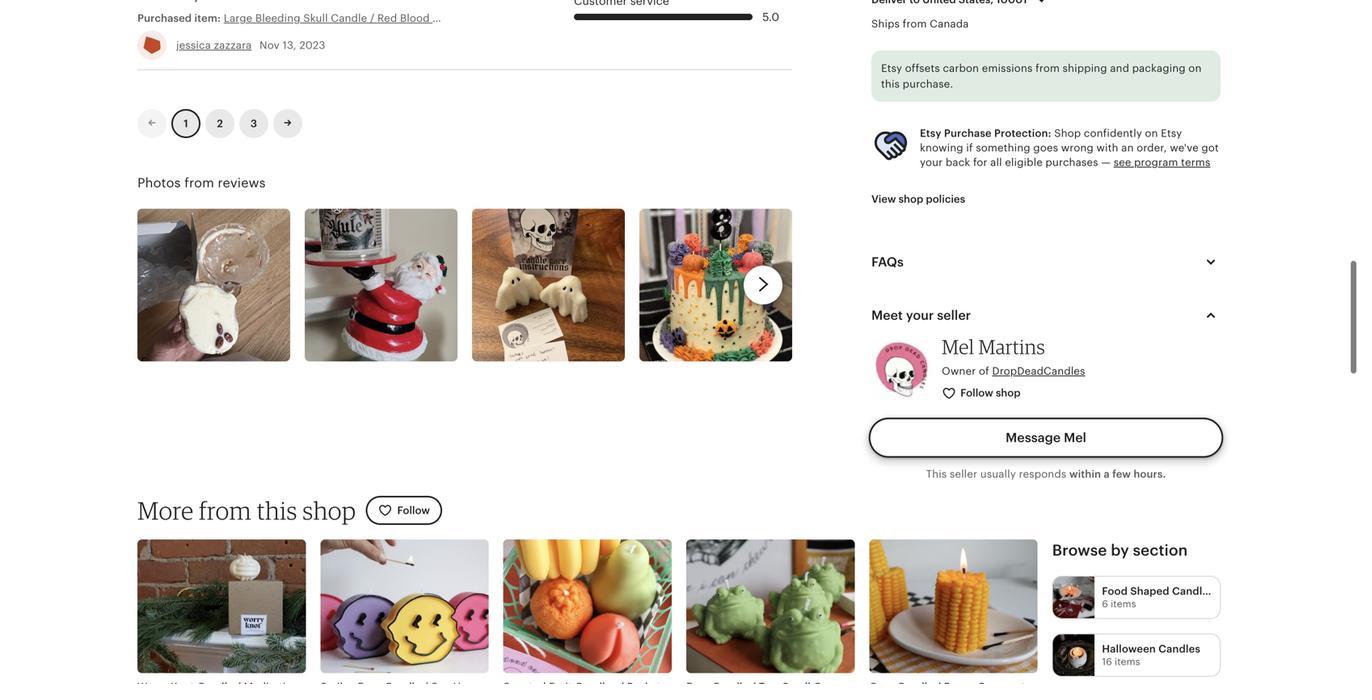 Task type: describe. For each thing, give the bounding box(es) containing it.
this inside etsy offsets carbon emissions from shipping and packaging on this purchase.
[[881, 78, 900, 90]]

jessica
[[176, 39, 211, 51]]

shop
[[1054, 127, 1081, 139]]

dropdeadcandles
[[992, 365, 1085, 378]]

a
[[1104, 468, 1110, 481]]

large bleeding skull candle / red blood drip candle red link
[[224, 11, 516, 26]]

browse
[[1052, 542, 1107, 560]]

smiley face candle / soy happy face candle decor / unique trendy cute aesthetic candle image
[[320, 540, 489, 674]]

got
[[1202, 142, 1219, 154]]

blood
[[400, 12, 430, 24]]

zazzara
[[214, 39, 252, 51]]

purchased
[[137, 12, 192, 24]]

see
[[1114, 157, 1131, 169]]

2 red from the left
[[496, 12, 516, 24]]

more from this shop
[[137, 496, 356, 526]]

meet your seller button
[[857, 296, 1235, 335]]

message mel
[[1006, 431, 1087, 445]]

by
[[1111, 542, 1129, 560]]

an
[[1121, 142, 1134, 154]]

mel martins image
[[872, 340, 932, 400]]

message mel button
[[872, 419, 1221, 457]]

items inside the halloween candles 16 items
[[1115, 657, 1140, 668]]

if
[[966, 142, 973, 154]]

photos from reviews
[[137, 176, 266, 190]]

bleeding
[[255, 12, 301, 24]]

meet your seller
[[872, 308, 971, 323]]

see program terms
[[1114, 157, 1211, 169]]

few
[[1113, 468, 1131, 481]]

follow shop
[[961, 387, 1021, 400]]

purchased item: large bleeding skull candle / red blood drip candle red
[[137, 12, 516, 24]]

see program terms link
[[1114, 157, 1211, 169]]

usually
[[980, 468, 1016, 481]]

16
[[1102, 657, 1112, 668]]

within
[[1070, 468, 1101, 481]]

halloween
[[1102, 643, 1156, 656]]

1 vertical spatial seller
[[950, 468, 978, 481]]

packaging
[[1132, 62, 1186, 74]]

purchase
[[944, 127, 992, 139]]

martins
[[979, 335, 1045, 359]]

purchases
[[1046, 157, 1098, 169]]

13,
[[283, 39, 297, 51]]

reviews
[[218, 176, 266, 190]]

scented fruit candles / basket of fruit shaped candles: banana orange pear peach image
[[503, 540, 672, 674]]

all
[[991, 157, 1002, 169]]

something
[[976, 142, 1031, 154]]

goes
[[1033, 142, 1058, 154]]

carbon
[[943, 62, 979, 74]]

terms
[[1181, 157, 1211, 169]]

section
[[1133, 542, 1188, 560]]

etsy for etsy purchase protection:
[[920, 127, 942, 139]]

etsy inside the shop confidently on etsy knowing if something goes wrong with an order, we've got your back for all eligible purchases —
[[1161, 127, 1182, 139]]

purchase.
[[903, 78, 953, 90]]

mel inside button
[[1064, 431, 1087, 445]]

see more listings in the halloween candles section image
[[1053, 635, 1095, 677]]

etsy offsets carbon emissions from shipping and packaging on this purchase.
[[881, 62, 1202, 90]]

jessica zazzara link
[[176, 39, 252, 51]]

view shop policies button
[[859, 185, 978, 214]]

browse by section
[[1052, 542, 1188, 560]]

protection:
[[994, 127, 1052, 139]]

3 link
[[239, 109, 268, 138]]

we've
[[1170, 142, 1199, 154]]

your inside dropdown button
[[906, 308, 934, 323]]

knowing
[[920, 142, 964, 154]]

2 link
[[205, 109, 234, 138]]

on inside etsy offsets carbon emissions from shipping and packaging on this purchase.
[[1189, 62, 1202, 74]]

3
[[251, 118, 257, 130]]

2 candle from the left
[[457, 12, 493, 24]]

seller inside dropdown button
[[937, 308, 971, 323]]

view shop policies
[[872, 193, 965, 205]]

message
[[1006, 431, 1061, 445]]

with
[[1097, 142, 1119, 154]]

shipping
[[1063, 62, 1107, 74]]

shop for follow
[[996, 387, 1021, 400]]

/
[[370, 12, 375, 24]]

worry knot candle / meditation candle / worry anxiety candle image
[[137, 540, 306, 674]]

order,
[[1137, 142, 1167, 154]]

offsets
[[905, 62, 940, 74]]

faqs
[[872, 255, 904, 270]]



Task type: vqa. For each thing, say whether or not it's contained in the screenshot.
little at the bottom left
no



Task type: locate. For each thing, give the bounding box(es) containing it.
shop down mel martins owner of dropdeadcandles
[[996, 387, 1021, 400]]

1 horizontal spatial this
[[881, 78, 900, 90]]

red
[[377, 12, 397, 24], [496, 12, 516, 24]]

owner
[[942, 365, 976, 378]]

0 horizontal spatial this
[[257, 496, 297, 526]]

red right /
[[377, 12, 397, 24]]

1 horizontal spatial mel
[[1064, 431, 1087, 445]]

shop inside button
[[899, 193, 924, 205]]

follow for follow
[[397, 505, 430, 517]]

mel
[[942, 335, 974, 359], [1064, 431, 1087, 445]]

0 vertical spatial shop
[[899, 193, 924, 205]]

jessica zazzara nov 13, 2023
[[176, 39, 325, 51]]

dropdeadcandles link
[[992, 365, 1085, 378]]

eligible
[[1005, 157, 1043, 169]]

items down food on the bottom right of page
[[1111, 599, 1136, 610]]

0 horizontal spatial follow
[[397, 505, 430, 517]]

1 vertical spatial your
[[906, 308, 934, 323]]

seller
[[937, 308, 971, 323], [950, 468, 978, 481]]

drip
[[433, 12, 454, 24]]

mel martins owner of dropdeadcandles
[[942, 335, 1085, 378]]

skull
[[303, 12, 328, 24]]

nov
[[260, 39, 280, 51]]

from for this
[[199, 496, 252, 526]]

shop
[[899, 193, 924, 205], [996, 387, 1021, 400], [303, 496, 356, 526]]

0 vertical spatial this
[[881, 78, 900, 90]]

and
[[1110, 62, 1129, 74]]

on up order,
[[1145, 127, 1158, 139]]

large
[[224, 12, 253, 24]]

on inside the shop confidently on etsy knowing if something goes wrong with an order, we've got your back for all eligible purchases —
[[1145, 127, 1158, 139]]

your inside the shop confidently on etsy knowing if something goes wrong with an order, we've got your back for all eligible purchases —
[[920, 157, 943, 169]]

0 horizontal spatial etsy
[[881, 62, 902, 74]]

1 vertical spatial follow
[[397, 505, 430, 517]]

2
[[217, 118, 223, 130]]

2 horizontal spatial etsy
[[1161, 127, 1182, 139]]

candles inside 'food shaped candles 6 items'
[[1172, 586, 1214, 598]]

1 horizontal spatial red
[[496, 12, 516, 24]]

follow for follow shop
[[961, 387, 993, 400]]

follow button
[[366, 496, 442, 526]]

1 horizontal spatial shop
[[899, 193, 924, 205]]

policies
[[926, 193, 965, 205]]

program
[[1134, 157, 1178, 169]]

0 vertical spatial your
[[920, 157, 943, 169]]

mel up within
[[1064, 431, 1087, 445]]

0 vertical spatial mel
[[942, 335, 974, 359]]

0 horizontal spatial shop
[[303, 496, 356, 526]]

2 horizontal spatial shop
[[996, 387, 1021, 400]]

etsy for etsy offsets carbon emissions from shipping and packaging on this purchase.
[[881, 62, 902, 74]]

items inside 'food shaped candles 6 items'
[[1111, 599, 1136, 610]]

food shaped candles 6 items
[[1102, 586, 1214, 610]]

0 horizontal spatial red
[[377, 12, 397, 24]]

1 horizontal spatial on
[[1189, 62, 1202, 74]]

items down halloween
[[1115, 657, 1140, 668]]

corn candle / funny corn on the cob candles image
[[869, 540, 1038, 674]]

etsy left offsets
[[881, 62, 902, 74]]

your down knowing
[[920, 157, 943, 169]]

1 horizontal spatial candle
[[457, 12, 493, 24]]

from
[[903, 18, 927, 30], [1036, 62, 1060, 74], [184, 176, 214, 190], [199, 496, 252, 526]]

ships from canada
[[872, 18, 969, 30]]

from for reviews
[[184, 176, 214, 190]]

shaped
[[1130, 586, 1170, 598]]

shop left follow button
[[303, 496, 356, 526]]

2 vertical spatial shop
[[303, 496, 356, 526]]

candles right halloween
[[1159, 643, 1201, 656]]

0 vertical spatial items
[[1111, 599, 1136, 610]]

items
[[1111, 599, 1136, 610], [1115, 657, 1140, 668]]

1 link
[[171, 109, 201, 138]]

more
[[137, 496, 194, 526]]

halloween candles 16 items
[[1102, 643, 1201, 668]]

1 candle from the left
[[331, 12, 367, 24]]

1 vertical spatial candles
[[1159, 643, 1201, 656]]

food
[[1102, 586, 1128, 598]]

shop inside button
[[996, 387, 1021, 400]]

view
[[872, 193, 896, 205]]

meet
[[872, 308, 903, 323]]

1 horizontal spatial follow
[[961, 387, 993, 400]]

your right meet
[[906, 308, 934, 323]]

from inside etsy offsets carbon emissions from shipping and packaging on this purchase.
[[1036, 62, 1060, 74]]

candles inside the halloween candles 16 items
[[1159, 643, 1201, 656]]

0 vertical spatial follow
[[961, 387, 993, 400]]

on right packaging
[[1189, 62, 1202, 74]]

mel inside mel martins owner of dropdeadcandles
[[942, 335, 974, 359]]

item:
[[194, 12, 221, 24]]

back
[[946, 157, 970, 169]]

1 vertical spatial mel
[[1064, 431, 1087, 445]]

candle left /
[[331, 12, 367, 24]]

candles right "shaped"
[[1172, 586, 1214, 598]]

hours.
[[1134, 468, 1166, 481]]

frog candle / two small green frog toad shaped candles for frog lovers gift image
[[686, 540, 855, 674]]

ships
[[872, 18, 900, 30]]

candle right the drip
[[457, 12, 493, 24]]

seller up owner at bottom
[[937, 308, 971, 323]]

shop confidently on etsy knowing if something goes wrong with an order, we've got your back for all eligible purchases —
[[920, 127, 1219, 169]]

seller right this on the right
[[950, 468, 978, 481]]

faqs button
[[857, 243, 1235, 282]]

photos
[[137, 176, 181, 190]]

0 horizontal spatial mel
[[942, 335, 974, 359]]

1 vertical spatial items
[[1115, 657, 1140, 668]]

1
[[184, 118, 188, 130]]

mel up owner at bottom
[[942, 335, 974, 359]]

candles
[[1172, 586, 1214, 598], [1159, 643, 1201, 656]]

etsy purchase protection:
[[920, 127, 1052, 139]]

0 vertical spatial seller
[[937, 308, 971, 323]]

0 vertical spatial candles
[[1172, 586, 1214, 598]]

1 red from the left
[[377, 12, 397, 24]]

0 horizontal spatial on
[[1145, 127, 1158, 139]]

from right more
[[199, 496, 252, 526]]

from right photos
[[184, 176, 214, 190]]

this seller usually responds within a few hours.
[[926, 468, 1166, 481]]

follow
[[961, 387, 993, 400], [397, 505, 430, 517]]

0 horizontal spatial candle
[[331, 12, 367, 24]]

wrong
[[1061, 142, 1094, 154]]

shop for view
[[899, 193, 924, 205]]

6
[[1102, 599, 1108, 610]]

confidently
[[1084, 127, 1142, 139]]

from left shipping
[[1036, 62, 1060, 74]]

from for canada
[[903, 18, 927, 30]]

from right ships
[[903, 18, 927, 30]]

canada
[[930, 18, 969, 30]]

1 vertical spatial shop
[[996, 387, 1021, 400]]

1 vertical spatial this
[[257, 496, 297, 526]]

responds
[[1019, 468, 1067, 481]]

0 vertical spatial on
[[1189, 62, 1202, 74]]

this
[[926, 468, 947, 481]]

etsy up we've
[[1161, 127, 1182, 139]]

etsy inside etsy offsets carbon emissions from shipping and packaging on this purchase.
[[881, 62, 902, 74]]

your
[[920, 157, 943, 169], [906, 308, 934, 323]]

2023
[[299, 39, 325, 51]]

on
[[1189, 62, 1202, 74], [1145, 127, 1158, 139]]

1 vertical spatial on
[[1145, 127, 1158, 139]]

see more listings in the food shaped candles section image
[[1053, 577, 1095, 619]]

red right the drip
[[496, 12, 516, 24]]

1 horizontal spatial etsy
[[920, 127, 942, 139]]

shop right view
[[899, 193, 924, 205]]

follow shop button
[[930, 379, 1034, 409]]

for
[[973, 157, 988, 169]]

—
[[1101, 157, 1111, 169]]

emissions
[[982, 62, 1033, 74]]

etsy up knowing
[[920, 127, 942, 139]]



